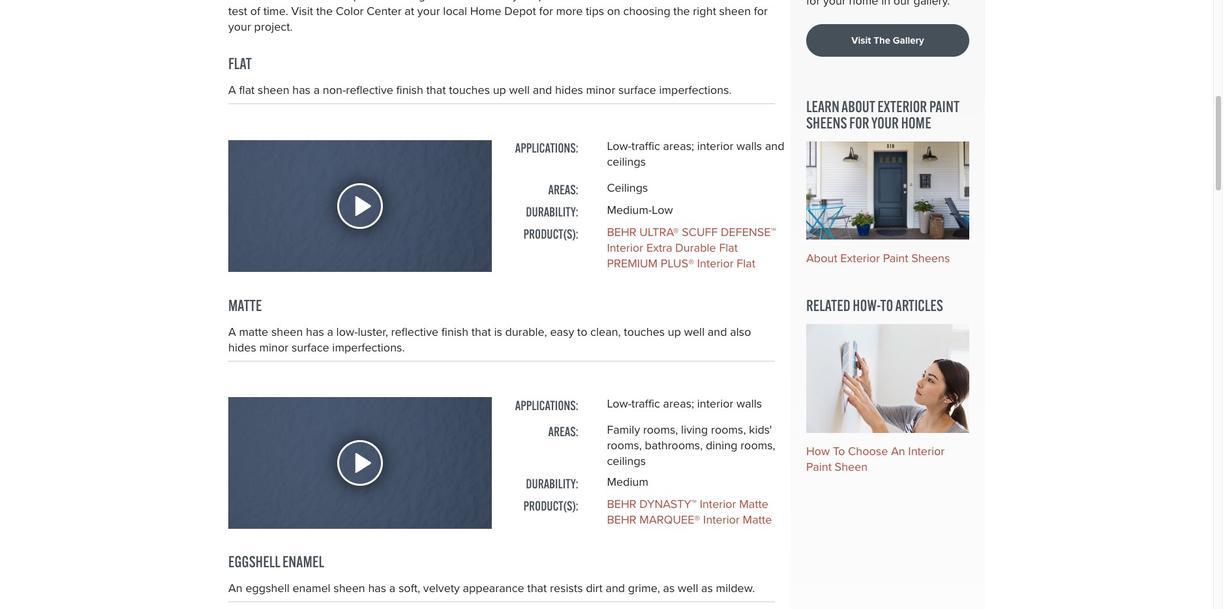 Task type: vqa. For each thing, say whether or not it's contained in the screenshot.


Task type: describe. For each thing, give the bounding box(es) containing it.
interior flat sheen sequence main image image for matte
[[228, 397, 492, 529]]

resists
[[550, 580, 583, 597]]

medium-low
[[607, 202, 673, 219]]

non-
[[323, 82, 346, 99]]

articles
[[895, 296, 943, 315]]

imperfections. inside the a matte sheen has a low-luster, reflective finish that is durable, easy to clean, touches up well and also hides minor surface imperfections.
[[332, 339, 405, 356]]

hides inside the a matte sheen has a low-luster, reflective finish that is durable, easy to clean, touches up well and also hides minor surface imperfections.
[[228, 339, 256, 356]]

eggshell enamel
[[228, 552, 324, 572]]

touches inside the a matte sheen has a low-luster, reflective finish that is durable, easy to clean, touches up well and also hides minor surface imperfections.
[[624, 324, 665, 341]]

is
[[494, 324, 502, 341]]

interior flat sheen sequence main image image for flat
[[228, 140, 492, 272]]

sheens
[[912, 250, 950, 267]]

interior for flat
[[697, 138, 734, 155]]

easy
[[550, 324, 574, 341]]

ceilings inside the 'low-traffic areas; interior walls and ceilings'
[[607, 153, 646, 170]]

0 horizontal spatial touches
[[449, 82, 490, 99]]

dining
[[706, 437, 738, 454]]

0 vertical spatial that
[[426, 82, 446, 99]]

a matte sheen has a low-luster, reflective finish that is durable, easy to clean, touches up well and also hides minor surface imperfections.
[[228, 324, 751, 356]]

flat down defense™
[[737, 255, 756, 272]]

minor inside the a matte sheen has a low-luster, reflective finish that is durable, easy to clean, touches up well and also hides minor surface imperfections.
[[259, 339, 289, 356]]

a flat sheen has a non-reflective finish that touches up well and hides minor surface imperfections.
[[228, 82, 732, 99]]

a for flat
[[228, 82, 236, 99]]

durable
[[675, 239, 716, 256]]

paint inside "how to choose an interior paint sheen"
[[806, 459, 832, 476]]

has for flat
[[292, 82, 311, 99]]

visit the gallery
[[852, 33, 924, 47]]

behr dynasty™ interior matte link
[[607, 496, 785, 513]]

behr for flat
[[607, 224, 637, 241]]

dynasty™
[[640, 496, 697, 513]]

well inside the a matte sheen has a low-luster, reflective finish that is durable, easy to clean, touches up well and also hides minor surface imperfections.
[[684, 324, 705, 341]]

about exterior paint sheens
[[806, 250, 950, 267]]

scuff
[[682, 224, 718, 241]]

behr ultra® scuff defense™ interior extra durable flat link
[[607, 224, 785, 256]]

gallery
[[893, 33, 924, 47]]

flat
[[239, 82, 255, 99]]

rooms, left kids'
[[711, 421, 746, 438]]

plus®
[[661, 255, 694, 272]]

walls for flat
[[737, 138, 762, 155]]

1 as from the left
[[663, 580, 675, 597]]

premium
[[607, 255, 658, 272]]

about exterior paint sheens link
[[806, 250, 970, 267]]

2 as from the left
[[701, 580, 713, 597]]

interior for matte
[[697, 395, 734, 412]]

a for matte
[[327, 324, 333, 341]]

durable,
[[505, 324, 547, 341]]

rooms, up 'medium'
[[607, 437, 642, 454]]

interior right the dynasty™
[[700, 496, 736, 513]]

grime,
[[628, 580, 660, 597]]

clean,
[[591, 324, 621, 341]]

interior inside "how to choose an interior paint sheen"
[[908, 443, 945, 460]]

about
[[806, 250, 838, 267]]

for
[[850, 113, 869, 132]]

related how-to articles
[[806, 296, 943, 315]]

ultra®
[[640, 224, 679, 241]]

sheens
[[806, 113, 847, 132]]

low- for flat
[[607, 138, 632, 155]]

reflective inside the a matte sheen has a low-luster, reflective finish that is durable, easy to clean, touches up well and also hides minor surface imperfections.
[[391, 324, 439, 341]]

up inside the a matte sheen has a low-luster, reflective finish that is durable, easy to clean, touches up well and also hides minor surface imperfections.
[[668, 324, 681, 341]]

2 vertical spatial well
[[678, 580, 698, 597]]

flat right the scuff
[[719, 239, 738, 256]]

sheen for matte
[[271, 324, 303, 341]]

2 vertical spatial has
[[368, 580, 386, 597]]

family rooms, living rooms, kids' rooms, bathrooms, dining rooms, ceilings
[[607, 421, 776, 470]]

luster,
[[358, 324, 388, 341]]

0 horizontal spatial up
[[493, 82, 506, 99]]

kids'
[[749, 421, 772, 438]]

mildew.
[[716, 580, 755, 597]]

0 vertical spatial reflective
[[346, 82, 393, 99]]

how to choose an interior paint sheen
[[806, 443, 945, 476]]

the
[[874, 33, 891, 47]]

surface inside the a matte sheen has a low-luster, reflective finish that is durable, easy to clean, touches up well and also hides minor surface imperfections.
[[292, 339, 329, 356]]

visit the gallery link
[[806, 24, 970, 57]]

exterior
[[841, 250, 880, 267]]

marquee®
[[640, 512, 700, 528]]

your
[[872, 113, 899, 132]]

behr marquee® interior matte link
[[607, 512, 785, 528]]

0 vertical spatial surface
[[618, 82, 656, 99]]

2 horizontal spatial a
[[389, 580, 396, 597]]

how
[[806, 443, 830, 460]]

and inside the 'low-traffic areas; interior walls and ceilings'
[[765, 138, 785, 155]]

product(s): for matte
[[524, 498, 578, 514]]

areas; for matte
[[663, 395, 694, 412]]

premium plus® interior flat link
[[607, 255, 785, 272]]

medium
[[607, 474, 649, 491]]

about
[[842, 96, 875, 116]]



Task type: locate. For each thing, give the bounding box(es) containing it.
as right grime,
[[663, 580, 675, 597]]

0 vertical spatial minor
[[586, 82, 615, 99]]

low- for matte
[[607, 395, 632, 412]]

visit
[[852, 33, 871, 47]]

interior flat sheen sequence main image image
[[228, 140, 492, 272], [228, 397, 492, 529]]

sheen right matte
[[271, 324, 303, 341]]

0 vertical spatial walls
[[737, 138, 762, 155]]

flat
[[228, 54, 252, 73], [719, 239, 738, 256], [737, 255, 756, 272]]

low- inside the 'low-traffic areas; interior walls and ceilings'
[[607, 138, 632, 155]]

1 vertical spatial a
[[228, 324, 236, 341]]

low- up ceilings
[[607, 138, 632, 155]]

2 interior flat sheen sequence main image image from the top
[[228, 397, 492, 529]]

0 vertical spatial durability:
[[526, 204, 578, 220]]

behr ultra® scuff defense™ interior extra durable flat premium plus® interior flat
[[607, 224, 776, 272]]

paint
[[883, 250, 909, 267], [806, 459, 832, 476]]

1 vertical spatial durability:
[[526, 476, 578, 492]]

0 vertical spatial touches
[[449, 82, 490, 99]]

1 product(s): from the top
[[524, 226, 578, 242]]

product(s): for flat
[[524, 226, 578, 242]]

sheen right enamel
[[334, 580, 365, 597]]

1 horizontal spatial minor
[[586, 82, 615, 99]]

1 vertical spatial interior flat sheen sequence main image image
[[228, 397, 492, 529]]

0 vertical spatial areas:
[[548, 181, 578, 198]]

a left matte
[[228, 324, 236, 341]]

velvety
[[423, 580, 460, 597]]

to
[[577, 324, 588, 341]]

choose
[[848, 443, 888, 460]]

a inside the a matte sheen has a low-luster, reflective finish that is durable, easy to clean, touches up well and also hides minor surface imperfections.
[[228, 324, 236, 341]]

paint left to
[[806, 459, 832, 476]]

0 vertical spatial areas;
[[663, 138, 694, 155]]

interior down the scuff
[[697, 255, 734, 272]]

areas; inside the 'low-traffic areas; interior walls and ceilings'
[[663, 138, 694, 155]]

1 vertical spatial areas;
[[663, 395, 694, 412]]

1 vertical spatial a
[[327, 324, 333, 341]]

minor
[[586, 82, 615, 99], [259, 339, 289, 356]]

1 vertical spatial walls
[[737, 395, 762, 412]]

traffic inside the 'low-traffic areas; interior walls and ceilings'
[[632, 138, 660, 155]]

walls
[[737, 138, 762, 155], [737, 395, 762, 412]]

1 low- from the top
[[607, 138, 632, 155]]

1 vertical spatial play button image image
[[337, 440, 383, 486]]

1 vertical spatial touches
[[624, 324, 665, 341]]

traffic for flat
[[632, 138, 660, 155]]

2 behr from the top
[[607, 496, 637, 513]]

matte
[[228, 296, 262, 315], [739, 496, 769, 513], [743, 512, 772, 528]]

a left the low-
[[327, 324, 333, 341]]

1 vertical spatial paint
[[806, 459, 832, 476]]

0 horizontal spatial that
[[426, 82, 446, 99]]

has left soft,
[[368, 580, 386, 597]]

behr
[[607, 224, 637, 241], [607, 496, 637, 513], [607, 512, 637, 528]]

an
[[891, 443, 905, 460], [228, 580, 243, 597]]

low
[[652, 202, 673, 219]]

applications:
[[515, 140, 578, 156], [515, 397, 578, 414]]

low-traffic areas; interior walls
[[607, 395, 762, 412]]

2 areas: from the top
[[548, 423, 578, 440]]

areas:
[[548, 181, 578, 198], [548, 423, 578, 440]]

soft,
[[399, 580, 420, 597]]

1 horizontal spatial touches
[[624, 324, 665, 341]]

touches
[[449, 82, 490, 99], [624, 324, 665, 341]]

traffic for matte
[[632, 395, 660, 412]]

low-
[[607, 138, 632, 155], [607, 395, 632, 412]]

0 horizontal spatial finish
[[396, 82, 423, 99]]

0 vertical spatial imperfections.
[[659, 82, 732, 99]]

0 vertical spatial ceilings
[[607, 153, 646, 170]]

areas: left family
[[548, 423, 578, 440]]

durability: for matte
[[526, 476, 578, 492]]

2 a from the top
[[228, 324, 236, 341]]

0 vertical spatial interior
[[697, 138, 734, 155]]

1 vertical spatial surface
[[292, 339, 329, 356]]

0 vertical spatial hides
[[555, 82, 583, 99]]

applications: for flat
[[515, 140, 578, 156]]

1 behr from the top
[[607, 224, 637, 241]]

ceilings up ceilings
[[607, 153, 646, 170]]

0 vertical spatial sheen
[[258, 82, 289, 99]]

related
[[806, 296, 851, 315]]

that
[[426, 82, 446, 99], [472, 324, 491, 341], [527, 580, 547, 597]]

has for matte
[[306, 324, 324, 341]]

up
[[493, 82, 506, 99], [668, 324, 681, 341]]

home
[[901, 113, 931, 132]]

0 horizontal spatial surface
[[292, 339, 329, 356]]

imperfections.
[[659, 82, 732, 99], [332, 339, 405, 356]]

has left 'non-'
[[292, 82, 311, 99]]

areas; for flat
[[663, 138, 694, 155]]

0 vertical spatial finish
[[396, 82, 423, 99]]

1 vertical spatial has
[[306, 324, 324, 341]]

0 vertical spatial traffic
[[632, 138, 660, 155]]

0 vertical spatial applications:
[[515, 140, 578, 156]]

1 horizontal spatial hides
[[555, 82, 583, 99]]

a
[[228, 82, 236, 99], [228, 324, 236, 341]]

2 vertical spatial that
[[527, 580, 547, 597]]

that for eggshell enamel
[[527, 580, 547, 597]]

0 vertical spatial up
[[493, 82, 506, 99]]

play button image image for matte
[[337, 440, 383, 486]]

traffic up family
[[632, 395, 660, 412]]

also
[[730, 324, 751, 341]]

0 vertical spatial product(s):
[[524, 226, 578, 242]]

1 areas: from the top
[[548, 181, 578, 198]]

that for matte
[[472, 324, 491, 341]]

an left the eggshell on the bottom
[[228, 580, 243, 597]]

family
[[607, 421, 640, 438]]

1 interior from the top
[[697, 138, 734, 155]]

how-
[[853, 296, 881, 315]]

behr for matte
[[607, 496, 637, 513]]

1 vertical spatial finish
[[442, 324, 469, 341]]

a left soft,
[[389, 580, 396, 597]]

sheen inside the a matte sheen has a low-luster, reflective finish that is durable, easy to clean, touches up well and also hides minor surface imperfections.
[[271, 324, 303, 341]]

1 traffic from the top
[[632, 138, 660, 155]]

1 a from the top
[[228, 82, 236, 99]]

1 vertical spatial product(s):
[[524, 498, 578, 514]]

0 horizontal spatial imperfections.
[[332, 339, 405, 356]]

a for matte
[[228, 324, 236, 341]]

1 vertical spatial traffic
[[632, 395, 660, 412]]

1 vertical spatial an
[[228, 580, 243, 597]]

1 vertical spatial areas:
[[548, 423, 578, 440]]

an right choose
[[891, 443, 905, 460]]

a for flat
[[314, 82, 320, 99]]

an eggshell enamel sheen has a soft, velvety appearance that resists dirt and grime, as well as mildew.
[[228, 580, 755, 597]]

0 vertical spatial well
[[509, 82, 530, 99]]

reflective
[[346, 82, 393, 99], [391, 324, 439, 341]]

low-
[[336, 324, 358, 341]]

defense™
[[721, 224, 776, 241]]

2 areas; from the top
[[663, 395, 694, 412]]

1 vertical spatial reflective
[[391, 324, 439, 341]]

0 vertical spatial an
[[891, 443, 905, 460]]

0 vertical spatial a
[[314, 82, 320, 99]]

0 vertical spatial paint
[[883, 250, 909, 267]]

2 durability: from the top
[[526, 476, 578, 492]]

0 vertical spatial interior flat sheen sequence main image image
[[228, 140, 492, 272]]

flat up flat
[[228, 54, 252, 73]]

2 interior from the top
[[697, 395, 734, 412]]

as left the mildew. on the right of page
[[701, 580, 713, 597]]

extra
[[647, 239, 672, 256]]

finish inside the a matte sheen has a low-luster, reflective finish that is durable, easy to clean, touches up well and also hides minor surface imperfections.
[[442, 324, 469, 341]]

1 horizontal spatial imperfections.
[[659, 82, 732, 99]]

a
[[314, 82, 320, 99], [327, 324, 333, 341], [389, 580, 396, 597]]

living
[[681, 421, 708, 438]]

1 vertical spatial minor
[[259, 339, 289, 356]]

1 vertical spatial ceilings
[[607, 453, 646, 470]]

2 vertical spatial sheen
[[334, 580, 365, 597]]

1 ceilings from the top
[[607, 153, 646, 170]]

1 horizontal spatial that
[[472, 324, 491, 341]]

eggshell
[[246, 580, 290, 597]]

as
[[663, 580, 675, 597], [701, 580, 713, 597]]

2 traffic from the top
[[632, 395, 660, 412]]

paint left sheens
[[883, 250, 909, 267]]

2 horizontal spatial that
[[527, 580, 547, 597]]

walls inside the 'low-traffic areas; interior walls and ceilings'
[[737, 138, 762, 155]]

1 vertical spatial low-
[[607, 395, 632, 412]]

that inside the a matte sheen has a low-luster, reflective finish that is durable, easy to clean, touches up well and also hides minor surface imperfections.
[[472, 324, 491, 341]]

an inside "how to choose an interior paint sheen"
[[891, 443, 905, 460]]

0 horizontal spatial an
[[228, 580, 243, 597]]

areas: left ceilings
[[548, 181, 578, 198]]

2 product(s): from the top
[[524, 498, 578, 514]]

0 horizontal spatial hides
[[228, 339, 256, 356]]

and inside the a matte sheen has a low-luster, reflective finish that is durable, easy to clean, touches up well and also hides minor surface imperfections.
[[708, 324, 727, 341]]

ceilings
[[607, 179, 648, 196]]

2 low- from the top
[[607, 395, 632, 412]]

0 horizontal spatial minor
[[259, 339, 289, 356]]

has inside the a matte sheen has a low-luster, reflective finish that is durable, easy to clean, touches up well and also hides minor surface imperfections.
[[306, 324, 324, 341]]

behr inside behr ultra® scuff defense™ interior extra durable flat premium plus® interior flat
[[607, 224, 637, 241]]

to
[[881, 296, 893, 315]]

3 behr from the top
[[607, 512, 637, 528]]

2 vertical spatial a
[[389, 580, 396, 597]]

and
[[533, 82, 552, 99], [765, 138, 785, 155], [708, 324, 727, 341], [606, 580, 625, 597]]

0 vertical spatial has
[[292, 82, 311, 99]]

behr dynasty™ interior matte behr marquee® interior matte
[[607, 496, 772, 528]]

1 vertical spatial interior
[[697, 395, 734, 412]]

1 vertical spatial imperfections.
[[332, 339, 405, 356]]

areas: for matte
[[548, 423, 578, 440]]

1 applications: from the top
[[515, 140, 578, 156]]

1 play button image image from the top
[[337, 183, 383, 229]]

1 vertical spatial hides
[[228, 339, 256, 356]]

2 applications: from the top
[[515, 397, 578, 414]]

low-traffic areas; interior walls and ceilings
[[607, 138, 785, 170]]

1 vertical spatial well
[[684, 324, 705, 341]]

interior
[[697, 138, 734, 155], [697, 395, 734, 412]]

rooms, left living
[[643, 421, 678, 438]]

traffic
[[632, 138, 660, 155], [632, 395, 660, 412]]

2 ceilings from the top
[[607, 453, 646, 470]]

1 interior flat sheen sequence main image image from the top
[[228, 140, 492, 272]]

1 walls from the top
[[737, 138, 762, 155]]

ceilings
[[607, 153, 646, 170], [607, 453, 646, 470]]

sheen right flat
[[258, 82, 289, 99]]

interior right marquee®
[[703, 512, 740, 528]]

sheen for flat
[[258, 82, 289, 99]]

1 areas; from the top
[[663, 138, 694, 155]]

traffic up ceilings
[[632, 138, 660, 155]]

1 vertical spatial that
[[472, 324, 491, 341]]

2 walls from the top
[[737, 395, 762, 412]]

1 horizontal spatial surface
[[618, 82, 656, 99]]

medium-
[[607, 202, 652, 219]]

matte
[[239, 324, 268, 341]]

bathrooms,
[[645, 437, 703, 454]]

applications: for matte
[[515, 397, 578, 414]]

1 vertical spatial sheen
[[271, 324, 303, 341]]

interior left extra
[[607, 239, 643, 256]]

0 vertical spatial low-
[[607, 138, 632, 155]]

1 horizontal spatial finish
[[442, 324, 469, 341]]

0 vertical spatial play button image image
[[337, 183, 383, 229]]

eggshell
[[228, 552, 280, 572]]

1 horizontal spatial paint
[[883, 250, 909, 267]]

learn
[[806, 96, 840, 116]]

a left flat
[[228, 82, 236, 99]]

appearance
[[463, 580, 524, 597]]

1 horizontal spatial a
[[327, 324, 333, 341]]

paint
[[930, 96, 960, 116]]

interior inside the 'low-traffic areas; interior walls and ceilings'
[[697, 138, 734, 155]]

1 vertical spatial up
[[668, 324, 681, 341]]

1 durability: from the top
[[526, 204, 578, 220]]

walls for matte
[[737, 395, 762, 412]]

enamel
[[282, 552, 324, 572]]

play button image image for flat
[[337, 183, 383, 229]]

2 play button image image from the top
[[337, 440, 383, 486]]

0 horizontal spatial paint
[[806, 459, 832, 476]]

to
[[833, 443, 845, 460]]

has left the low-
[[306, 324, 324, 341]]

durability: for flat
[[526, 204, 578, 220]]

learn about exterior paint sheens for your home
[[806, 96, 960, 132]]

sheen
[[835, 459, 868, 476]]

sheen
[[258, 82, 289, 99], [271, 324, 303, 341], [334, 580, 365, 597]]

how to choose an interior paint sheen link
[[806, 443, 970, 476]]

1 horizontal spatial an
[[891, 443, 905, 460]]

rooms, right dining
[[741, 437, 776, 454]]

0 horizontal spatial as
[[663, 580, 675, 597]]

1 horizontal spatial up
[[668, 324, 681, 341]]

hides
[[555, 82, 583, 99], [228, 339, 256, 356]]

ceilings up 'medium'
[[607, 453, 646, 470]]

0 horizontal spatial a
[[314, 82, 320, 99]]

areas: for flat
[[548, 181, 578, 198]]

has
[[292, 82, 311, 99], [306, 324, 324, 341], [368, 580, 386, 597]]

interior right choose
[[908, 443, 945, 460]]

1 horizontal spatial as
[[701, 580, 713, 597]]

play button image image
[[337, 183, 383, 229], [337, 440, 383, 486]]

0 vertical spatial a
[[228, 82, 236, 99]]

a inside the a matte sheen has a low-luster, reflective finish that is durable, easy to clean, touches up well and also hides minor surface imperfections.
[[327, 324, 333, 341]]

exterior
[[878, 96, 927, 116]]

dirt
[[586, 580, 603, 597]]

product(s):
[[524, 226, 578, 242], [524, 498, 578, 514]]

a left 'non-'
[[314, 82, 320, 99]]

enamel
[[293, 580, 331, 597]]

low- up family
[[607, 395, 632, 412]]

well
[[509, 82, 530, 99], [684, 324, 705, 341], [678, 580, 698, 597]]

1 vertical spatial applications:
[[515, 397, 578, 414]]

ceilings inside family rooms, living rooms, kids' rooms, bathrooms, dining rooms, ceilings
[[607, 453, 646, 470]]



